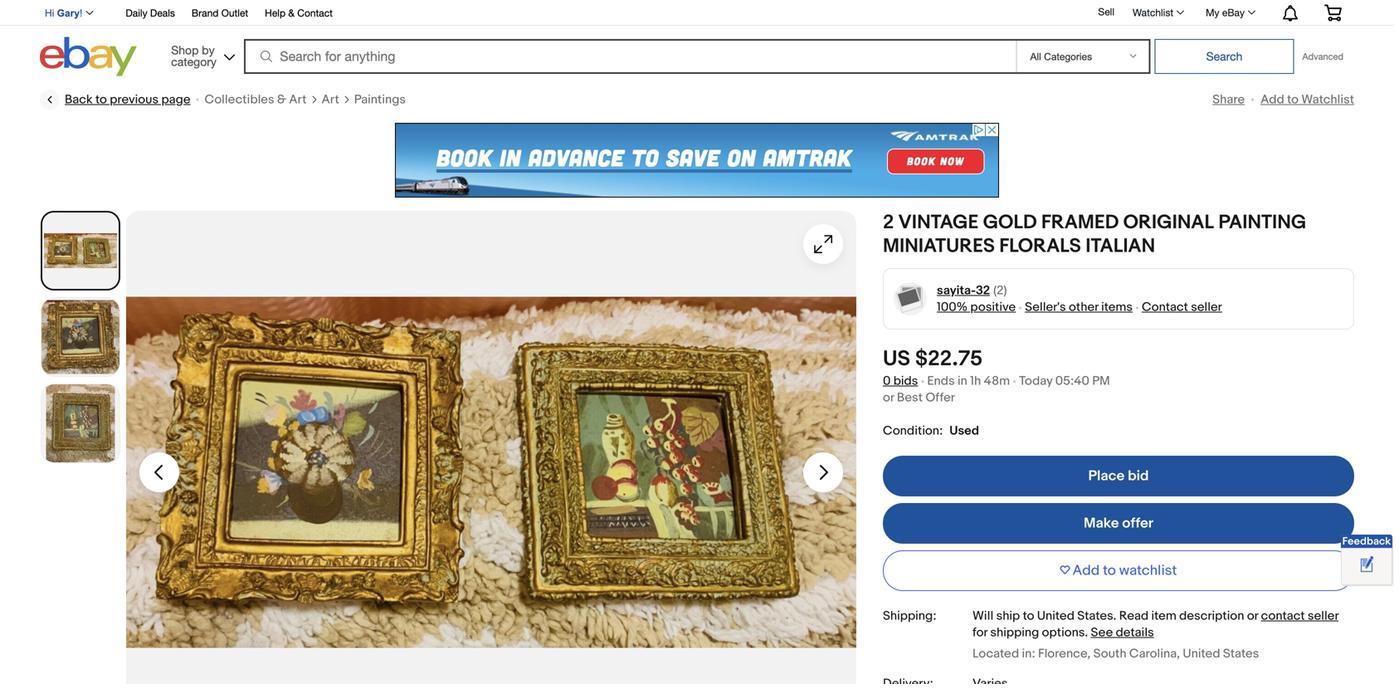 Task type: describe. For each thing, give the bounding box(es) containing it.
see
[[1091, 625, 1113, 640]]

to for previous
[[95, 92, 107, 107]]

sell link
[[1091, 6, 1122, 18]]

daily deals
[[126, 7, 175, 19]]

brand
[[192, 7, 219, 19]]

offer
[[1123, 515, 1154, 532]]

for
[[973, 625, 988, 640]]

deals
[[150, 7, 175, 19]]

or inside will ship to united states. read item description or contact seller for shipping options . see details located in: florence, south carolina, united states
[[1248, 609, 1259, 623]]

watchlist link
[[1124, 2, 1192, 22]]

ebay
[[1223, 7, 1245, 18]]

make offer link
[[883, 503, 1355, 544]]

back
[[65, 92, 93, 107]]

ends
[[928, 374, 955, 388]]

2 art from the left
[[322, 92, 339, 107]]

framed
[[1042, 211, 1119, 235]]

brand outlet link
[[192, 5, 248, 23]]

paintings
[[354, 92, 406, 107]]

states.
[[1078, 609, 1117, 623]]

brand outlet
[[192, 7, 248, 19]]

& for help
[[288, 7, 295, 19]]

add to watchlist button
[[883, 550, 1355, 591]]

in:
[[1022, 646, 1036, 661]]

05:40
[[1056, 374, 1090, 388]]

states
[[1224, 646, 1260, 661]]

1 horizontal spatial contact
[[1142, 300, 1189, 315]]

2
[[883, 211, 894, 235]]

contact seller link
[[1262, 609, 1339, 623]]

see details link
[[1091, 625, 1155, 640]]

picture 1 of 3 image
[[42, 213, 119, 289]]

my ebay
[[1206, 7, 1245, 18]]

us
[[883, 346, 911, 372]]

description
[[1180, 609, 1245, 623]]

paintings link
[[354, 91, 406, 108]]

place bid button
[[883, 456, 1355, 496]]

sell
[[1099, 6, 1115, 18]]

add to watchlist
[[1261, 92, 1355, 107]]

& for collectibles
[[277, 92, 286, 107]]

back to previous page link
[[40, 90, 191, 110]]

in
[[958, 374, 968, 388]]

0 bids link
[[883, 374, 918, 388]]

vintage
[[899, 211, 979, 235]]

seller's other items
[[1025, 300, 1133, 315]]

2 vintage gold framed original painting miniatures florals italian - picture 1 of 3 image
[[126, 211, 857, 684]]

other
[[1069, 300, 1099, 315]]

help & contact link
[[265, 5, 333, 23]]

sayita 32 image
[[894, 282, 928, 316]]

account navigation
[[36, 0, 1355, 26]]

gary
[[57, 7, 80, 19]]

to for watchlist
[[1103, 562, 1117, 579]]

help
[[265, 7, 286, 19]]

daily
[[126, 7, 147, 19]]

100%
[[937, 300, 968, 315]]

0
[[883, 374, 891, 388]]

2 vintage gold framed original painting miniatures florals italian
[[883, 211, 1307, 258]]

items
[[1102, 300, 1133, 315]]

sayita-32 link
[[937, 282, 990, 299]]

collectibles & art
[[205, 92, 307, 107]]

1 vertical spatial united
[[1183, 646, 1221, 661]]

add to watchlist
[[1073, 562, 1178, 579]]

to inside will ship to united states. read item description or contact seller for shipping options . see details located in: florence, south carolina, united states
[[1023, 609, 1035, 623]]

shipping
[[991, 625, 1040, 640]]

bid
[[1128, 467, 1149, 485]]

picture 3 of 3 image
[[42, 384, 120, 462]]

painting
[[1219, 211, 1307, 235]]

by
[[202, 43, 215, 57]]

advertisement region
[[395, 123, 1000, 198]]

condition: used
[[883, 423, 980, 438]]

watchlist inside 'watchlist' "link"
[[1133, 7, 1174, 18]]

my ebay link
[[1197, 2, 1264, 22]]

100% positive
[[937, 300, 1016, 315]]

contact seller
[[1142, 300, 1223, 315]]

located
[[973, 646, 1020, 661]]

picture 2 of 3 image
[[42, 298, 120, 376]]

art link
[[322, 91, 339, 108]]

add for add to watchlist
[[1073, 562, 1100, 579]]

today 05:40 pm
[[1020, 374, 1111, 388]]

seller's
[[1025, 300, 1066, 315]]

make offer
[[1084, 515, 1154, 532]]

seller inside will ship to united states. read item description or contact seller for shipping options . see details located in: florence, south carolina, united states
[[1308, 609, 1339, 623]]

add to watchlist link
[[1261, 92, 1355, 107]]

1 art from the left
[[289, 92, 307, 107]]



Task type: vqa. For each thing, say whether or not it's contained in the screenshot.
Share on the right top of page
yes



Task type: locate. For each thing, give the bounding box(es) containing it.
watchlist down advanced link
[[1302, 92, 1355, 107]]

0 horizontal spatial watchlist
[[1133, 7, 1174, 18]]

will ship to united states. read item description or contact seller for shipping options . see details located in: florence, south carolina, united states
[[973, 609, 1339, 661]]

item
[[1152, 609, 1177, 623]]

1 horizontal spatial watchlist
[[1302, 92, 1355, 107]]

1 vertical spatial &
[[277, 92, 286, 107]]

watchlist
[[1133, 7, 1174, 18], [1302, 92, 1355, 107]]

share button
[[1213, 92, 1245, 107]]

1 vertical spatial contact
[[1142, 300, 1189, 315]]

gold
[[983, 211, 1037, 235]]

to left watchlist
[[1103, 562, 1117, 579]]

art left art link
[[289, 92, 307, 107]]

0 horizontal spatial contact
[[297, 7, 333, 19]]

0 vertical spatial &
[[288, 7, 295, 19]]

condition:
[[883, 423, 943, 438]]

0 horizontal spatial &
[[277, 92, 286, 107]]

pm
[[1093, 374, 1111, 388]]

none submit inside shop by category banner
[[1155, 39, 1295, 74]]

us $22.75
[[883, 346, 983, 372]]

0 horizontal spatial united
[[1038, 609, 1075, 623]]

& right 'collectibles'
[[277, 92, 286, 107]]

united up options
[[1038, 609, 1075, 623]]

offer
[[926, 390, 955, 405]]

1 horizontal spatial or
[[1248, 609, 1259, 623]]

seller
[[1191, 300, 1223, 315], [1308, 609, 1339, 623]]

advanced link
[[1295, 40, 1352, 73]]

help & contact
[[265, 7, 333, 19]]

back to previous page
[[65, 92, 191, 107]]

1 horizontal spatial art
[[322, 92, 339, 107]]

shop by category banner
[[36, 0, 1355, 81]]

0 horizontal spatial add
[[1073, 562, 1100, 579]]

my
[[1206, 7, 1220, 18]]

.
[[1085, 625, 1088, 640]]

0 vertical spatial united
[[1038, 609, 1075, 623]]

contact seller link
[[1142, 300, 1223, 315]]

hi gary !
[[45, 7, 82, 19]]

hi
[[45, 7, 54, 19]]

watchlist right sell link
[[1133, 7, 1174, 18]]

0 bids
[[883, 374, 918, 388]]

shop by category button
[[164, 37, 238, 73]]

will
[[973, 609, 994, 623]]

page
[[161, 92, 191, 107]]

previous
[[110, 92, 159, 107]]

sayita-32 (2)
[[937, 283, 1007, 298]]

1h
[[971, 374, 981, 388]]

contact right help
[[297, 7, 333, 19]]

seller's other items link
[[1025, 300, 1133, 315]]

0 horizontal spatial or
[[883, 390, 895, 405]]

0 horizontal spatial art
[[289, 92, 307, 107]]

1 vertical spatial watchlist
[[1302, 92, 1355, 107]]

category
[[171, 55, 217, 68]]

ends in 1h 48m
[[928, 374, 1010, 388]]

to right ship
[[1023, 609, 1035, 623]]

1 vertical spatial or
[[1248, 609, 1259, 623]]

watchlist
[[1120, 562, 1178, 579]]

add up states.
[[1073, 562, 1100, 579]]

contact right items
[[1142, 300, 1189, 315]]

sayita-
[[937, 283, 976, 298]]

to inside button
[[1103, 562, 1117, 579]]

italian
[[1086, 235, 1156, 258]]

place
[[1089, 467, 1125, 485]]

shop
[[171, 43, 199, 57]]

add right the share "button"
[[1261, 92, 1285, 107]]

or left contact
[[1248, 609, 1259, 623]]

0 vertical spatial add
[[1261, 92, 1285, 107]]

0 vertical spatial seller
[[1191, 300, 1223, 315]]

(2)
[[994, 283, 1007, 298]]

florals
[[1000, 235, 1082, 258]]

details
[[1116, 625, 1155, 640]]

Search for anything text field
[[247, 41, 1013, 72]]

0 vertical spatial or
[[883, 390, 895, 405]]

daily deals link
[[126, 5, 175, 23]]

or
[[883, 390, 895, 405], [1248, 609, 1259, 623]]

1 vertical spatial seller
[[1308, 609, 1339, 623]]

make
[[1084, 515, 1119, 532]]

contact
[[1262, 609, 1306, 623]]

options
[[1042, 625, 1085, 640]]

& inside the account navigation
[[288, 7, 295, 19]]

collectibles & art link
[[205, 91, 307, 108]]

!
[[80, 7, 82, 19]]

contact
[[297, 7, 333, 19], [1142, 300, 1189, 315]]

south
[[1094, 646, 1127, 661]]

art left paintings
[[322, 92, 339, 107]]

48m
[[984, 374, 1010, 388]]

0 vertical spatial contact
[[297, 7, 333, 19]]

& right help
[[288, 7, 295, 19]]

0 vertical spatial watchlist
[[1133, 7, 1174, 18]]

shipping:
[[883, 609, 937, 623]]

contact inside the account navigation
[[297, 7, 333, 19]]

add inside button
[[1073, 562, 1100, 579]]

place bid
[[1089, 467, 1149, 485]]

1 horizontal spatial &
[[288, 7, 295, 19]]

to right the back
[[95, 92, 107, 107]]

None submit
[[1155, 39, 1295, 74]]

outlet
[[221, 7, 248, 19]]

to for watchlist
[[1288, 92, 1299, 107]]

0 horizontal spatial seller
[[1191, 300, 1223, 315]]

100% positive link
[[937, 300, 1016, 315]]

bids
[[894, 374, 918, 388]]

ship
[[997, 609, 1020, 623]]

today
[[1020, 374, 1053, 388]]

add for add to watchlist
[[1261, 92, 1285, 107]]

1 horizontal spatial united
[[1183, 646, 1221, 661]]

add
[[1261, 92, 1285, 107], [1073, 562, 1100, 579]]

art
[[289, 92, 307, 107], [322, 92, 339, 107]]

united
[[1038, 609, 1075, 623], [1183, 646, 1221, 661]]

your shopping cart image
[[1324, 4, 1343, 21]]

miniatures
[[883, 235, 995, 258]]

positive
[[971, 300, 1016, 315]]

1 horizontal spatial add
[[1261, 92, 1285, 107]]

united down description
[[1183, 646, 1221, 661]]

share
[[1213, 92, 1245, 107]]

or down 0
[[883, 390, 895, 405]]

best
[[897, 390, 923, 405]]

1 horizontal spatial seller
[[1308, 609, 1339, 623]]

to down advanced link
[[1288, 92, 1299, 107]]

to
[[95, 92, 107, 107], [1288, 92, 1299, 107], [1103, 562, 1117, 579], [1023, 609, 1035, 623]]

florence,
[[1039, 646, 1091, 661]]

or best offer
[[883, 390, 955, 405]]

$22.75
[[916, 346, 983, 372]]

1 vertical spatial add
[[1073, 562, 1100, 579]]



